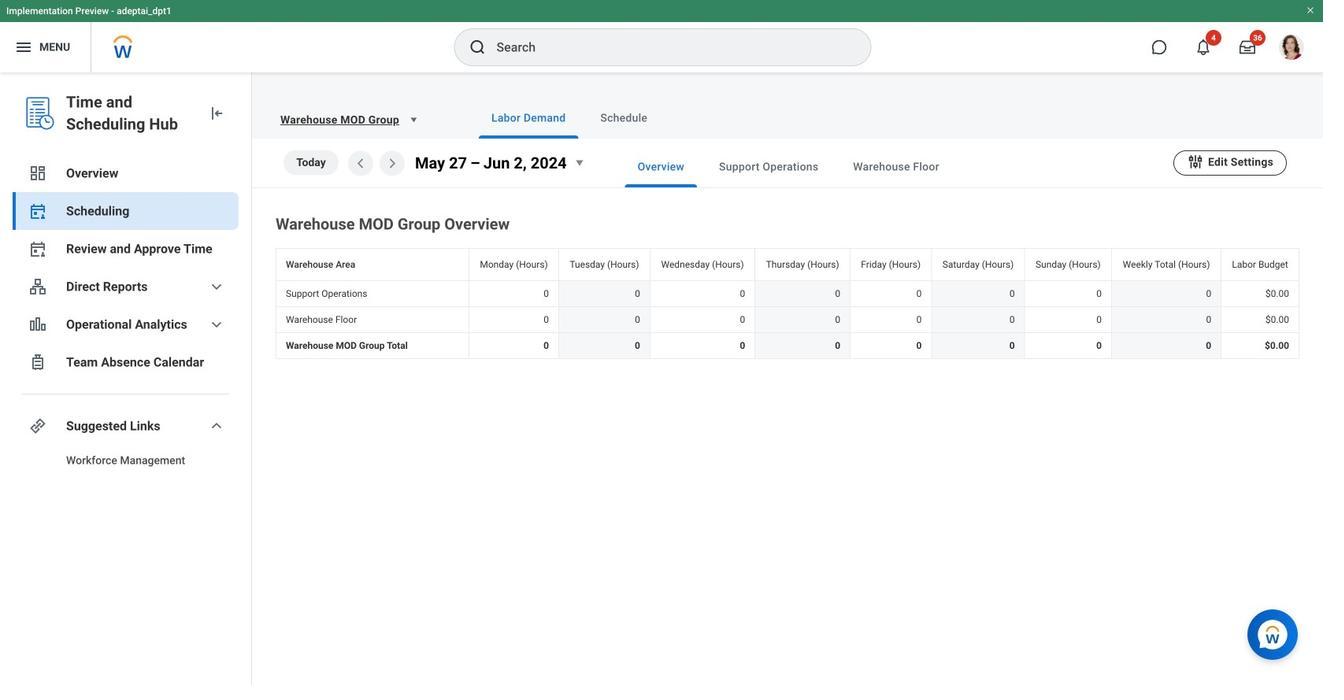 Task type: locate. For each thing, give the bounding box(es) containing it.
caret down small image
[[406, 112, 421, 128]]

chevron down small image
[[207, 277, 226, 296], [207, 417, 226, 436]]

calendar user solid image
[[28, 202, 47, 221], [28, 239, 47, 258]]

1 chevron down small image from the top
[[207, 277, 226, 296]]

Search Workday  search field
[[497, 30, 838, 65]]

banner
[[0, 0, 1323, 72]]

navigation pane region
[[0, 72, 252, 685]]

1 vertical spatial chevron down small image
[[207, 417, 226, 436]]

dashboard image
[[28, 164, 47, 183]]

tab panel
[[252, 139, 1323, 362]]

configure image
[[1187, 153, 1204, 170]]

calendar user solid image up view team image
[[28, 239, 47, 258]]

tab list
[[447, 98, 1304, 139], [594, 147, 1174, 187]]

chevron down small image for view team image
[[207, 277, 226, 296]]

inbox large image
[[1240, 39, 1256, 55]]

close environment banner image
[[1306, 6, 1315, 15]]

2 calendar user solid image from the top
[[28, 239, 47, 258]]

profile logan mcneil image
[[1279, 35, 1304, 63]]

2 chevron down small image from the top
[[207, 417, 226, 436]]

1 vertical spatial calendar user solid image
[[28, 239, 47, 258]]

transformation import image
[[207, 104, 226, 123]]

0 vertical spatial chevron down small image
[[207, 277, 226, 296]]

chart image
[[28, 315, 47, 334]]

calendar user solid image down dashboard icon
[[28, 202, 47, 221]]

chevron down small image
[[207, 315, 226, 334]]

caret down small image
[[570, 153, 589, 172]]

chevron down small image for link 'icon'
[[207, 417, 226, 436]]

task timeoff image
[[28, 353, 47, 372]]

0 vertical spatial calendar user solid image
[[28, 202, 47, 221]]



Task type: describe. For each thing, give the bounding box(es) containing it.
justify image
[[14, 38, 33, 57]]

chevron right small image
[[383, 154, 402, 173]]

chevron left small image
[[351, 154, 370, 173]]

search image
[[468, 38, 487, 57]]

view team image
[[28, 277, 47, 296]]

link image
[[28, 417, 47, 436]]

1 calendar user solid image from the top
[[28, 202, 47, 221]]

1 vertical spatial tab list
[[594, 147, 1174, 187]]

0 vertical spatial tab list
[[447, 98, 1304, 139]]

notifications large image
[[1196, 39, 1211, 55]]

time and scheduling hub element
[[66, 91, 195, 135]]



Task type: vqa. For each thing, say whether or not it's contained in the screenshot.
3rd row from the bottom
no



